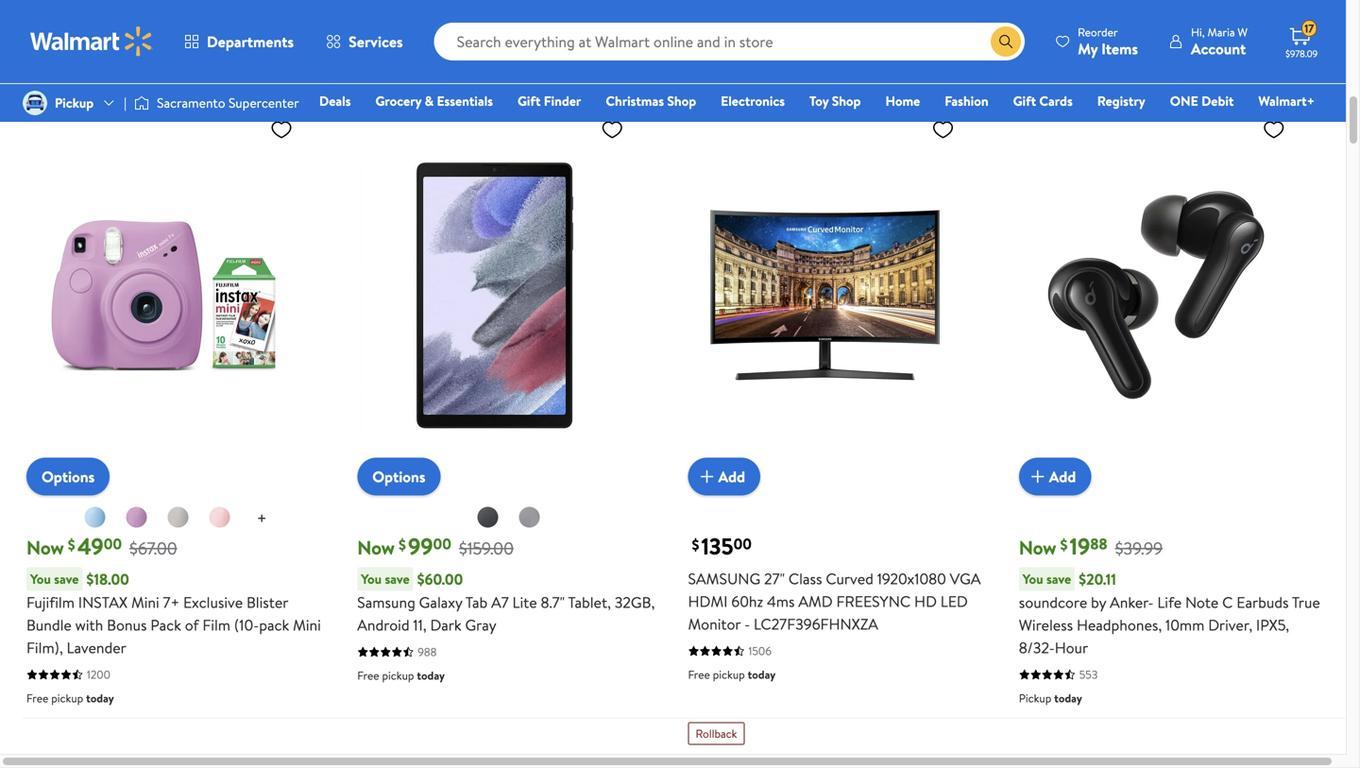 Task type: locate. For each thing, give the bounding box(es) containing it.
you for 99
[[361, 570, 382, 588]]

1 00 from the left
[[104, 533, 122, 554]]

1 shop from the left
[[667, 92, 696, 110]]

add button up 19
[[1019, 458, 1092, 496]]

2 add button from the left
[[1019, 458, 1092, 496]]

1 horizontal spatial options
[[372, 466, 426, 487]]

today down 553
[[1055, 690, 1083, 706]]

today down 561
[[748, 47, 776, 63]]

gray image
[[477, 506, 499, 529]]

exclusive
[[183, 592, 243, 613]]

gift for gift finder
[[518, 92, 541, 110]]

0 horizontal spatial rollback
[[365, 83, 407, 99]]

add button for $39.99
[[1019, 458, 1092, 496]]

shop right the christmas
[[667, 92, 696, 110]]

pickup down the 8/32-
[[1019, 690, 1052, 706]]

1 horizontal spatial  image
[[134, 94, 149, 112]]

with
[[75, 615, 103, 636]]

add up $ 135 00 at the bottom right
[[719, 466, 746, 487]]

free up deal
[[26, 48, 48, 64]]

1 save from the left
[[54, 570, 79, 588]]

save inside you save $20.11 soundcore by anker- life note c earbuds true wireless headphones, 10mm driver, ipx5, 8/32-hour
[[1047, 570, 1072, 588]]

$18.00
[[86, 569, 129, 590]]

today down the 30801
[[86, 48, 114, 64]]

options
[[42, 466, 95, 487], [372, 466, 426, 487]]

1 horizontal spatial shop
[[832, 92, 861, 110]]

00 inside $ 135 00
[[734, 533, 752, 554]]

soundcore
[[1019, 592, 1088, 613]]

save inside you save $60.00 samsung galaxy tab a7 lite 8.7" tablet, 32gb, android 11, dark gray
[[385, 570, 410, 588]]

$ inside 'now $ 99 00 $159.00'
[[399, 534, 406, 555]]

1 you from the left
[[30, 570, 51, 588]]

4 $ from the left
[[1061, 534, 1068, 555]]

account
[[1191, 38, 1246, 59]]

instax
[[78, 592, 128, 613]]

2 add from the left
[[1049, 466, 1076, 487]]

save for 99
[[385, 570, 410, 588]]

best seller
[[696, 83, 747, 99]]

pickup up grocery
[[382, 47, 414, 63]]

561
[[749, 23, 765, 39]]

0 horizontal spatial mini
[[131, 592, 159, 613]]

1 now from the left
[[26, 534, 64, 561]]

1 horizontal spatial 00
[[433, 533, 451, 554]]

2 shop from the left
[[832, 92, 861, 110]]

1920x1080
[[877, 568, 947, 589]]

you
[[30, 570, 51, 588], [361, 570, 382, 588], [1023, 570, 1044, 588]]

add up 19
[[1049, 466, 1076, 487]]

shop for toy shop
[[832, 92, 861, 110]]

today down 1506 in the bottom of the page
[[748, 667, 776, 683]]

android
[[357, 615, 410, 636]]

1 gift from the left
[[518, 92, 541, 110]]

0 horizontal spatial pickup
[[55, 93, 94, 112]]

options up 99
[[372, 466, 426, 487]]

now inside 'now $ 99 00 $159.00'
[[357, 534, 395, 561]]

 image
[[23, 91, 47, 115], [134, 94, 149, 112]]

3 you from the left
[[1023, 570, 1044, 588]]

2 gift from the left
[[1013, 92, 1037, 110]]

pickup today
[[1019, 690, 1083, 706]]

you for 19
[[1023, 570, 1044, 588]]

0 horizontal spatial options
[[42, 466, 95, 487]]

$ left 19
[[1061, 534, 1068, 555]]

options link for 99
[[357, 458, 441, 496]]

registry
[[1098, 92, 1146, 110]]

you up fujifilm
[[30, 570, 51, 588]]

one debit link
[[1162, 91, 1243, 111]]

0 horizontal spatial add
[[719, 466, 746, 487]]

walmart+
[[1259, 92, 1315, 110]]

gift left "finder"
[[518, 92, 541, 110]]

grocery
[[376, 92, 422, 110]]

save up soundcore
[[1047, 570, 1072, 588]]

add to favorites list, samsung 27" class curved 1920x1080 vga hdmi 60hz 4ms amd freesync hd led monitor - lc27f396fhnxza image
[[932, 118, 955, 141]]

$ inside now $ 49 00 $67.00
[[68, 534, 75, 555]]

class
[[789, 568, 822, 589]]

mini right pack
[[293, 615, 321, 636]]

save inside you save $18.00 fujifilm instax mini 7+ exclusive blister bundle with bonus pack of film (10-pack mini film), lavender
[[54, 570, 79, 588]]

pack
[[259, 615, 289, 636]]

2 00 from the left
[[433, 533, 451, 554]]

options for 49
[[42, 466, 95, 487]]

0 horizontal spatial shop
[[667, 92, 696, 110]]

0 vertical spatial mini
[[131, 592, 159, 613]]

gift
[[518, 92, 541, 110], [1013, 92, 1037, 110]]

w
[[1238, 24, 1248, 40]]

save up fujifilm
[[54, 570, 79, 588]]

0 horizontal spatial save
[[54, 570, 79, 588]]

pickup
[[1044, 25, 1076, 41], [382, 47, 414, 63], [713, 47, 745, 63], [51, 48, 83, 64], [713, 667, 745, 683], [382, 668, 414, 684], [51, 690, 83, 706]]

now left 19
[[1019, 534, 1057, 561]]

add to favorites list, soundcore by anker- life note c earbuds true wireless headphones, 10mm driver, ipx5, 8/32-hour image
[[1263, 118, 1286, 141]]

135
[[701, 531, 734, 562]]

you inside you save $60.00 samsung galaxy tab a7 lite 8.7" tablet, 32gb, android 11, dark gray
[[361, 570, 382, 588]]

1 horizontal spatial now
[[357, 534, 395, 561]]

1 horizontal spatial save
[[385, 570, 410, 588]]

options link up blue icon
[[26, 458, 110, 496]]

8/32-
[[1019, 637, 1055, 658]]

light pink image
[[209, 506, 231, 529]]

gift finder link
[[509, 91, 590, 111]]

$ left 135
[[692, 534, 700, 555]]

departments button
[[168, 19, 310, 64]]

$ inside $ 135 00
[[692, 534, 700, 555]]

life
[[1158, 592, 1182, 613]]

tab
[[466, 592, 488, 613]]

earbuds
[[1237, 592, 1289, 613]]

now left 99
[[357, 534, 395, 561]]

$ left 49
[[68, 534, 75, 555]]

 image down walmart image
[[23, 91, 47, 115]]

0 horizontal spatial gift
[[518, 92, 541, 110]]

now left 49
[[26, 534, 64, 561]]

00 down blue icon
[[104, 533, 122, 554]]

hi, maria w account
[[1191, 24, 1248, 59]]

mini left 7+
[[131, 592, 159, 613]]

headphones,
[[1077, 615, 1162, 636]]

2 options link from the left
[[357, 458, 441, 496]]

add to favorites list, samsung galaxy tab a7 lite 8.7" tablet, 32gb, android 11, dark gray image
[[601, 118, 624, 141]]

2 $ from the left
[[399, 534, 406, 555]]

samsung 27" class curved 1920x1080 vga hdmi 60hz 4ms amd freesync hd led monitor - lc27f396fhnxza
[[688, 568, 981, 635]]

now for 49
[[26, 534, 64, 561]]

2 horizontal spatial now
[[1019, 534, 1057, 561]]

add button up $ 135 00 at the bottom right
[[688, 458, 761, 496]]

00 inside 'now $ 99 00 $159.00'
[[433, 533, 451, 554]]

2 horizontal spatial 00
[[734, 533, 752, 554]]

toy shop
[[810, 92, 861, 110]]

free pickup today down 561
[[688, 47, 776, 63]]

Search search field
[[434, 23, 1025, 60]]

led
[[941, 591, 968, 612]]

pickup
[[55, 93, 94, 112], [1019, 690, 1052, 706]]

services button
[[310, 19, 419, 64]]

2 options from the left
[[372, 466, 426, 487]]

fujifilm instax mini 7+ exclusive blister bundle with bonus pack of film (10-pack mini film), lavender image
[[26, 110, 300, 481]]

pickup down the film),
[[51, 690, 83, 706]]

0 horizontal spatial add button
[[688, 458, 761, 496]]

free pickup today
[[1019, 25, 1107, 41], [357, 47, 445, 63], [688, 47, 776, 63], [26, 48, 114, 64], [688, 667, 776, 683], [357, 668, 445, 684], [26, 690, 114, 706]]

2 save from the left
[[385, 570, 410, 588]]

add to cart image
[[696, 466, 719, 488]]

1 add button from the left
[[688, 458, 761, 496]]

1240
[[418, 23, 441, 39]]

1 vertical spatial pickup
[[1019, 690, 1052, 706]]

you up samsung
[[361, 570, 382, 588]]

10mm
[[1166, 615, 1205, 636]]

1 options link from the left
[[26, 458, 110, 496]]

today down 1240
[[417, 47, 445, 63]]

 image right |
[[134, 94, 149, 112]]

$ for 99
[[399, 534, 406, 555]]

save up samsung
[[385, 570, 410, 588]]

$ inside 'now $ 19 88 $39.99'
[[1061, 534, 1068, 555]]

1 options from the left
[[42, 466, 95, 487]]

pickup left |
[[55, 93, 94, 112]]

0 horizontal spatial 00
[[104, 533, 122, 554]]

0 horizontal spatial now
[[26, 534, 64, 561]]

bundle
[[26, 615, 72, 636]]

save for 49
[[54, 570, 79, 588]]

pickup left my
[[1044, 25, 1076, 41]]

3 $ from the left
[[692, 534, 700, 555]]

gift cards
[[1013, 92, 1073, 110]]

2 horizontal spatial rollback
[[1027, 83, 1068, 99]]

departments
[[207, 31, 294, 52]]

hd
[[915, 591, 937, 612]]

today down 988
[[417, 668, 445, 684]]

home link
[[877, 91, 929, 111]]

fashion
[[945, 92, 989, 110]]

you inside you save $20.11 soundcore by anker- life note c earbuds true wireless headphones, 10mm driver, ipx5, 8/32-hour
[[1023, 570, 1044, 588]]

of
[[185, 615, 199, 636]]

silver image
[[518, 506, 541, 529]]

0 horizontal spatial you
[[30, 570, 51, 588]]

vga
[[950, 568, 981, 589]]

3 save from the left
[[1047, 570, 1072, 588]]

1 horizontal spatial add
[[1049, 466, 1076, 487]]

88
[[1091, 533, 1108, 554]]

add for $39.99
[[1049, 466, 1076, 487]]

$978.09
[[1286, 47, 1318, 60]]

lc27f396fhnxza
[[754, 614, 879, 635]]

00
[[104, 533, 122, 554], [433, 533, 451, 554], [734, 533, 752, 554]]

2 you from the left
[[361, 570, 382, 588]]

tablet,
[[568, 592, 611, 613]]

1 horizontal spatial pickup
[[1019, 690, 1052, 706]]

toy
[[810, 92, 829, 110]]

debit
[[1202, 92, 1234, 110]]

mini
[[131, 592, 159, 613], [293, 615, 321, 636]]

grocery & essentials link
[[367, 91, 502, 111]]

1 vertical spatial mini
[[293, 615, 321, 636]]

$ for 49
[[68, 534, 75, 555]]

2 horizontal spatial you
[[1023, 570, 1044, 588]]

options link up 99
[[357, 458, 441, 496]]

00 up the samsung
[[734, 533, 752, 554]]

0 vertical spatial pickup
[[55, 93, 94, 112]]

(10-
[[234, 615, 259, 636]]

gift left cards
[[1013, 92, 1037, 110]]

options up blue icon
[[42, 466, 95, 487]]

8.7"
[[541, 592, 565, 613]]

deal
[[34, 83, 56, 99]]

1 horizontal spatial add button
[[1019, 458, 1092, 496]]

rollback
[[365, 83, 407, 99], [1027, 83, 1068, 99], [696, 726, 737, 742]]

gift for gift cards
[[1013, 92, 1037, 110]]

0 horizontal spatial  image
[[23, 91, 47, 115]]

1 horizontal spatial you
[[361, 570, 382, 588]]

1 horizontal spatial options link
[[357, 458, 441, 496]]

0 horizontal spatial options link
[[26, 458, 110, 496]]

00 up $60.00
[[433, 533, 451, 554]]

1 add from the left
[[719, 466, 746, 487]]

553
[[1080, 667, 1098, 683]]

you up soundcore
[[1023, 570, 1044, 588]]

free down android
[[357, 668, 379, 684]]

you save $20.11 soundcore by anker- life note c earbuds true wireless headphones, 10mm driver, ipx5, 8/32-hour
[[1019, 569, 1321, 658]]

1 horizontal spatial gift
[[1013, 92, 1037, 110]]

blister
[[247, 592, 288, 613]]

$ left 99
[[399, 534, 406, 555]]

now inside now $ 49 00 $67.00
[[26, 534, 64, 561]]

 image for sacramento supercenter
[[134, 94, 149, 112]]

now
[[26, 534, 64, 561], [357, 534, 395, 561], [1019, 534, 1057, 561]]

$ for 19
[[1061, 534, 1068, 555]]

3 now from the left
[[1019, 534, 1057, 561]]

$
[[68, 534, 75, 555], [399, 534, 406, 555], [692, 534, 700, 555], [1061, 534, 1068, 555]]

shop for christmas shop
[[667, 92, 696, 110]]

finder
[[544, 92, 581, 110]]

essentials
[[437, 92, 493, 110]]

samsung 27" class curved 1920x1080 vga hdmi 60hz 4ms amd freesync hd led monitor - lc27f396fhnxza image
[[688, 110, 962, 481]]

|
[[124, 93, 127, 112]]

now inside 'now $ 19 88 $39.99'
[[1019, 534, 1057, 561]]

walmart+ link
[[1250, 91, 1324, 111]]

3 00 from the left
[[734, 533, 752, 554]]

+
[[257, 506, 267, 530]]

home
[[886, 92, 920, 110]]

2 horizontal spatial save
[[1047, 570, 1072, 588]]

shop inside 'link'
[[832, 92, 861, 110]]

1 horizontal spatial rollback
[[696, 726, 737, 742]]

00 inside now $ 49 00 $67.00
[[104, 533, 122, 554]]

you save $18.00 fujifilm instax mini 7+ exclusive blister bundle with bonus pack of film (10-pack mini film), lavender
[[26, 569, 321, 658]]

1 $ from the left
[[68, 534, 75, 555]]

shop right toy
[[832, 92, 861, 110]]

you inside you save $18.00 fujifilm instax mini 7+ exclusive blister bundle with bonus pack of film (10-pack mini film), lavender
[[30, 570, 51, 588]]

2 now from the left
[[357, 534, 395, 561]]

add to cart image
[[1027, 466, 1049, 488]]



Task type: vqa. For each thing, say whether or not it's contained in the screenshot.
2
no



Task type: describe. For each thing, give the bounding box(es) containing it.
00 for 99
[[433, 533, 451, 554]]

27"
[[764, 568, 785, 589]]

1506
[[749, 643, 772, 659]]

32gb,
[[615, 592, 655, 613]]

hi,
[[1191, 24, 1205, 40]]

now $ 19 88 $39.99
[[1019, 531, 1163, 562]]

search icon image
[[999, 34, 1014, 49]]

free pickup today down 988
[[357, 668, 445, 684]]

pickup for pickup
[[55, 93, 94, 112]]

straight talk samsung galaxy a14, 5g, 64gb, black - prepaid smartphone [locked to straight talk] image
[[688, 753, 962, 768]]

samsung
[[688, 568, 761, 589]]

bonus
[[107, 615, 147, 636]]

supercenter
[[229, 93, 299, 112]]

options link for 49
[[26, 458, 110, 496]]

hour
[[1055, 637, 1089, 658]]

free up best
[[688, 47, 710, 63]]

free down monitor
[[688, 667, 710, 683]]

1200
[[87, 667, 110, 683]]

 image for pickup
[[23, 91, 47, 115]]

hdmi
[[688, 591, 728, 612]]

$159.00
[[459, 537, 514, 560]]

note
[[1186, 592, 1219, 613]]

galaxy
[[419, 592, 463, 613]]

electronics
[[721, 92, 785, 110]]

free down the film),
[[26, 690, 48, 706]]

free pickup today down 1240
[[357, 47, 445, 63]]

free pickup today down the 30801
[[26, 48, 114, 64]]

add to favorites list, fujifilm instax mini 7+ exclusive blister bundle with bonus pack of film (10-pack mini film), lavender image
[[270, 118, 293, 141]]

christmas
[[606, 92, 664, 110]]

today up registry
[[1079, 25, 1107, 41]]

$39.99
[[1115, 537, 1163, 560]]

49
[[77, 531, 104, 562]]

true
[[1292, 592, 1321, 613]]

film
[[203, 615, 231, 636]]

$60.00
[[417, 569, 463, 590]]

gray
[[465, 615, 497, 636]]

pickup down monitor
[[713, 667, 745, 683]]

fashion link
[[936, 91, 997, 111]]

free pickup today right search icon
[[1019, 25, 1107, 41]]

curved
[[826, 568, 874, 589]]

christmas shop link
[[597, 91, 705, 111]]

now $ 99 00 $159.00
[[357, 531, 514, 562]]

gift cards link
[[1005, 91, 1082, 111]]

one debit
[[1170, 92, 1234, 110]]

by
[[1091, 592, 1107, 613]]

amd
[[799, 591, 833, 612]]

monitor
[[688, 614, 741, 635]]

Walmart Site-Wide search field
[[434, 23, 1025, 60]]

&
[[425, 92, 434, 110]]

rollback for 19
[[1027, 83, 1068, 99]]

one
[[1170, 92, 1199, 110]]

add button for 135
[[688, 458, 761, 496]]

soundcore by anker- life note c earbuds true wireless headphones, 10mm driver, ipx5, 8/32-hour image
[[1019, 110, 1293, 481]]

save for 19
[[1047, 570, 1072, 588]]

registry link
[[1089, 91, 1154, 111]]

17
[[1305, 21, 1315, 37]]

walmart image
[[30, 26, 153, 57]]

988
[[418, 644, 437, 660]]

altec lansing hydramini everythingproof wireless portable bluetooth speaker, black, imw1000-blk image
[[357, 753, 631, 768]]

-
[[745, 614, 750, 635]]

rollback for 99
[[365, 83, 407, 99]]

30801
[[87, 24, 117, 40]]

$20.11
[[1079, 569, 1117, 590]]

blue image
[[84, 506, 106, 529]]

samsung
[[357, 592, 416, 613]]

$ 135 00
[[692, 531, 752, 562]]

my
[[1078, 38, 1098, 59]]

lavender image
[[125, 506, 148, 529]]

anker-
[[1110, 592, 1154, 613]]

now for 99
[[357, 534, 395, 561]]

deals
[[319, 92, 351, 110]]

60hz
[[732, 591, 764, 612]]

wireless
[[1019, 615, 1073, 636]]

11,
[[413, 615, 427, 636]]

today down 1200
[[86, 690, 114, 706]]

services
[[349, 31, 403, 52]]

sacramento
[[157, 93, 225, 112]]

pickup for pickup today
[[1019, 690, 1052, 706]]

electronics link
[[713, 91, 794, 111]]

free pickup today down 1200
[[26, 690, 114, 706]]

fujifilm
[[26, 592, 75, 613]]

free pickup today down 1506 in the bottom of the page
[[688, 667, 776, 683]]

film),
[[26, 637, 63, 658]]

ipx5,
[[1257, 615, 1290, 636]]

pack
[[150, 615, 181, 636]]

maria
[[1208, 24, 1235, 40]]

christmas shop
[[606, 92, 696, 110]]

pickup up 'seller'
[[713, 47, 745, 63]]

now for 19
[[1019, 534, 1057, 561]]

pickup down android
[[382, 668, 414, 684]]

99
[[408, 531, 433, 562]]

seller
[[720, 83, 747, 99]]

free right search icon
[[1019, 25, 1041, 41]]

beats studio3 wireless noise cancelling headphones with apple w1 headphone chip- matte black image
[[26, 753, 300, 768]]

freesync
[[837, 591, 911, 612]]

options for 99
[[372, 466, 426, 487]]

4ms
[[767, 591, 795, 612]]

19
[[1070, 531, 1091, 562]]

sacramento supercenter
[[157, 93, 299, 112]]

00 for 49
[[104, 533, 122, 554]]

pickup up deal
[[51, 48, 83, 64]]

free up grocery
[[357, 47, 379, 63]]

add for 135
[[719, 466, 746, 487]]

1 horizontal spatial mini
[[293, 615, 321, 636]]

now $ 49 00 $67.00
[[26, 531, 177, 562]]

you for 49
[[30, 570, 51, 588]]

+ button
[[242, 503, 282, 534]]

samsung galaxy tab a7 lite 8.7" tablet, 32gb, android 11, dark gray image
[[357, 110, 631, 481]]

light gray image
[[167, 506, 190, 529]]

gift finder
[[518, 92, 581, 110]]

dark
[[430, 615, 462, 636]]

core innovations wireless bluetooth karaoke microphone with built-in speakers + hd recording | black image
[[1019, 753, 1293, 768]]

7+
[[163, 592, 180, 613]]

reorder my items
[[1078, 24, 1138, 59]]



